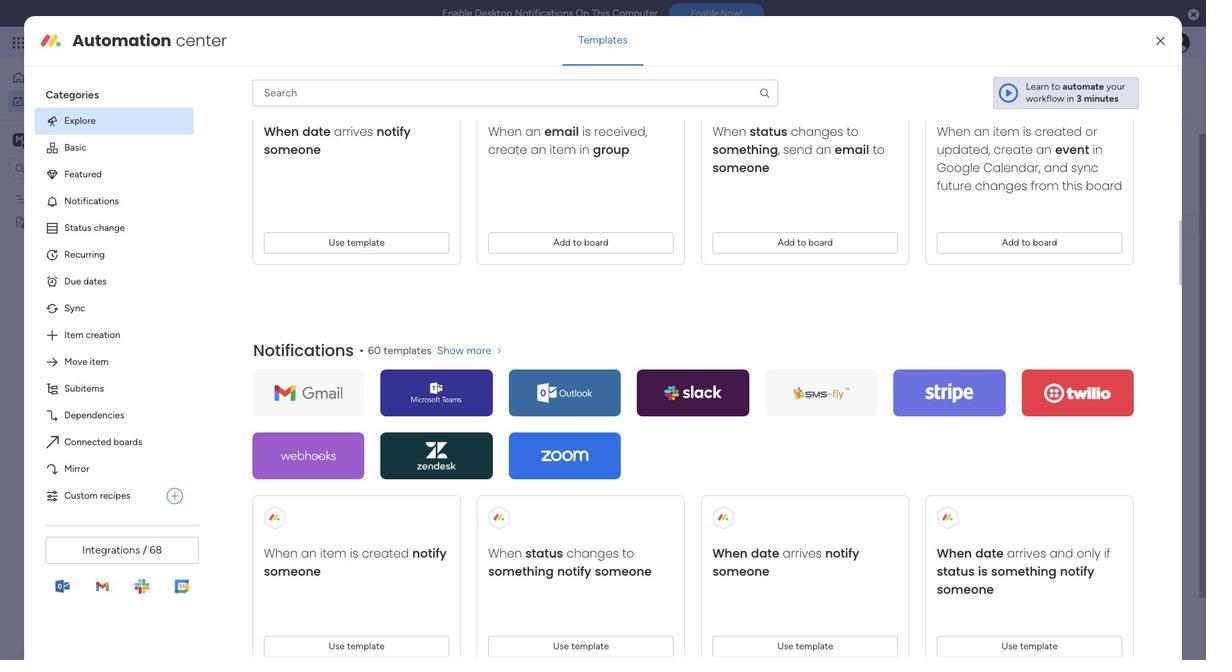 Task type: vqa. For each thing, say whether or not it's contained in the screenshot.
TODAY / at left
yes



Task type: describe. For each thing, give the bounding box(es) containing it.
status for notify
[[526, 545, 563, 562]]

is inside the is received, create an item in
[[583, 123, 591, 140]]

mirror
[[64, 464, 89, 475]]

without a date / 0 items
[[226, 459, 360, 476]]

today /
[[226, 266, 276, 283]]

recurring option
[[35, 242, 194, 269]]

past
[[226, 194, 252, 210]]

arrives inside when date arrives   and only if status is something notify someone
[[1008, 545, 1047, 562]]

/ right next
[[290, 362, 296, 379]]

working
[[1031, 221, 1066, 232]]

your workflow in
[[1026, 81, 1126, 104]]

something for ,
[[713, 141, 778, 158]]

Filter dashboard by text search field
[[198, 134, 324, 155]]

workflow
[[1026, 93, 1065, 104]]

3 add to board button from the left
[[937, 232, 1123, 254]]

integrations / 68 button
[[46, 537, 199, 564]]

minutes
[[1084, 93, 1119, 104]]

later
[[226, 411, 256, 427]]

in inside in google calendar, and sync future changes from this board
[[1093, 141, 1103, 158]]

v2 overdue deadline image
[[923, 220, 934, 233]]

when date arrives   and only if status is something notify someone
[[937, 545, 1111, 598]]

my for my work
[[201, 78, 232, 108]]

basic
[[64, 142, 86, 153]]

notifications inside option
[[64, 196, 119, 207]]

creation
[[86, 330, 120, 341]]

my work button
[[8, 90, 144, 112]]

dapulse close image
[[1189, 8, 1200, 21]]

is inside when date arrives   and only if status is something notify someone
[[979, 563, 988, 580]]

3
[[1077, 93, 1082, 104]]

kendall parks image
[[1169, 32, 1191, 54]]

future
[[937, 177, 972, 194]]

board for changes to
[[809, 237, 833, 248]]

notify inside 'when an item is created notify someone'
[[413, 545, 447, 562]]

create inside when an item is created or updated, create an
[[994, 141, 1033, 158]]

categories heading
[[35, 77, 194, 108]]

calendar,
[[984, 159, 1041, 176]]

use template for someone
[[778, 641, 834, 653]]

Search for a column type search field
[[253, 80, 779, 106]]

template for is
[[1021, 641, 1058, 653]]

items inside later / 0 items
[[277, 415, 300, 426]]

1 horizontal spatial when date arrives notify someone
[[713, 545, 860, 580]]

add to board for group
[[554, 237, 609, 248]]

something inside when date arrives   and only if status is something notify someone
[[992, 563, 1057, 580]]

my work
[[29, 95, 65, 106]]

due dates
[[64, 276, 107, 287]]

week for this
[[621, 222, 641, 232]]

68
[[150, 544, 162, 557]]

updated,
[[937, 141, 991, 158]]

enable desktop notifications on this computer
[[442, 7, 658, 19]]

0 horizontal spatial plan
[[76, 193, 93, 205]]

in google calendar, and sync future changes from this board
[[937, 141, 1123, 194]]

created for notify
[[362, 545, 409, 562]]

nov 9
[[953, 221, 977, 231]]

notifications option
[[35, 188, 194, 215]]

marketing inside list box
[[31, 193, 73, 205]]

when status changes to something , send an email to someone
[[713, 123, 885, 176]]

0 inside without a date / 0 items
[[329, 463, 335, 474]]

use for is
[[1002, 641, 1018, 653]]

dates for due
[[83, 276, 107, 287]]

lottie animation element
[[0, 525, 171, 661]]

someone inside when status changes   to something notify someone
[[595, 563, 652, 580]]

week for next
[[256, 362, 287, 379]]

search image
[[308, 139, 318, 150]]

show more link
[[437, 344, 505, 358]]

past dates /
[[226, 194, 302, 210]]

dependencies
[[64, 410, 124, 421]]

enable now!
[[691, 8, 742, 19]]

item inside option
[[90, 356, 109, 368]]

show
[[437, 344, 464, 357]]

computer
[[613, 7, 658, 19]]

create inside the is received, create an item in
[[488, 141, 528, 158]]

item creation
[[64, 330, 120, 341]]

connected boards
[[64, 437, 142, 448]]

explore option
[[35, 108, 194, 135]]

enable for enable desktop notifications on this computer
[[442, 7, 473, 19]]

working on it
[[1031, 221, 1087, 232]]

created for or
[[1035, 123, 1083, 140]]

nov
[[953, 221, 970, 231]]

today
[[226, 266, 264, 283]]

due dates option
[[35, 269, 194, 295]]

event
[[1056, 141, 1090, 158]]

learn
[[1026, 81, 1050, 92]]

received,
[[594, 123, 648, 140]]

changes for when status changes   to something notify someone
[[567, 545, 619, 562]]

select product image
[[12, 36, 25, 50]]

template for notify
[[572, 641, 609, 653]]

60
[[368, 344, 381, 357]]

or
[[1086, 123, 1098, 140]]

add to board button for something
[[713, 232, 898, 254]]

due
[[64, 276, 81, 287]]

hide done items
[[353, 139, 422, 150]]

enable now! button
[[669, 4, 764, 24]]

send
[[784, 141, 813, 158]]

it
[[1081, 221, 1087, 232]]

template for someone
[[796, 641, 834, 653]]

email inside "when status changes to something , send an email to someone"
[[835, 141, 870, 158]]

mirror option
[[35, 456, 194, 483]]

integrations
[[82, 544, 140, 557]]

60 templates
[[368, 344, 432, 357]]

main workspace
[[31, 133, 110, 146]]

when inside when date arrives   and only if status is something notify someone
[[937, 545, 972, 562]]

,
[[778, 141, 780, 158]]

learn to automate
[[1026, 81, 1105, 92]]

1 horizontal spatial plan
[[752, 222, 769, 233]]

recipes
[[100, 490, 131, 502]]

status change
[[64, 222, 125, 234]]

show more
[[437, 344, 492, 357]]

work for my
[[45, 95, 65, 106]]

center
[[176, 29, 227, 52]]

later / 0 items
[[226, 411, 300, 427]]

is received, create an item in
[[488, 123, 648, 158]]

now!
[[721, 8, 742, 19]]

board for in google calendar, and sync future changes from this board
[[1033, 237, 1058, 248]]

enable for enable now!
[[691, 8, 719, 19]]

subitems
[[64, 383, 104, 395]]

customize button
[[427, 134, 499, 155]]

help button
[[1093, 622, 1140, 645]]

recurring
[[64, 249, 105, 261]]

your
[[1107, 81, 1126, 92]]

on
[[576, 7, 589, 19]]

/ inside button
[[143, 544, 147, 557]]

categories list box
[[35, 77, 204, 510]]

when an item is created or updated, create an
[[937, 123, 1098, 158]]

1 vertical spatial marketing plan
[[708, 222, 769, 233]]

search image
[[759, 87, 771, 99]]

status inside when date arrives   and only if status is something notify someone
[[937, 563, 975, 580]]

when inside 'when an item is created notify someone'
[[264, 545, 298, 562]]

notify inside when date arrives   and only if status is something notify someone
[[1061, 563, 1095, 580]]

only
[[1077, 545, 1101, 562]]

automation
[[72, 29, 171, 52]]

automation  center image
[[40, 30, 62, 52]]

this week
[[603, 222, 641, 232]]

an inside "when status changes to something , send an email to someone"
[[816, 141, 832, 158]]

sync
[[64, 303, 85, 314]]

group
[[593, 141, 630, 158]]

marketing plan link
[[706, 215, 829, 239]]

subitems option
[[35, 376, 194, 403]]

0 vertical spatial email
[[545, 123, 579, 140]]

an inside the is received, create an item in
[[531, 141, 547, 158]]

categories
[[46, 88, 99, 101]]

0 inside 'next week / 0 items'
[[300, 366, 306, 378]]

from
[[1031, 177, 1059, 194]]

status
[[64, 222, 92, 234]]

more
[[467, 344, 492, 357]]

private board image
[[14, 215, 27, 228]]

when inside "when status changes to something , send an email to someone"
[[713, 123, 747, 140]]

monday work management
[[60, 35, 208, 50]]

home image
[[12, 71, 25, 84]]



Task type: locate. For each thing, give the bounding box(es) containing it.
use template for notify
[[553, 641, 609, 653]]

an inside 'when an item is created notify someone'
[[301, 545, 317, 562]]

1 horizontal spatial week
[[621, 222, 641, 232]]

1 vertical spatial notifications
[[64, 196, 119, 207]]

1 horizontal spatial changes
[[791, 123, 844, 140]]

None search field
[[253, 80, 779, 106], [198, 134, 324, 155], [253, 80, 779, 106], [198, 134, 324, 155]]

2 vertical spatial changes
[[567, 545, 619, 562]]

in down or
[[1093, 141, 1103, 158]]

notifications up 'next week / 0 items'
[[253, 340, 354, 362]]

2 vertical spatial status
[[937, 563, 975, 580]]

/ right a
[[319, 459, 325, 476]]

and for this
[[1045, 159, 1068, 176]]

featured option
[[35, 161, 194, 188]]

workspace selection element
[[13, 132, 112, 149]]

0 vertical spatial dates
[[255, 194, 290, 210]]

basic option
[[35, 135, 194, 161]]

created inside when an item is created or updated, create an
[[1035, 123, 1083, 140]]

add
[[554, 237, 571, 248], [778, 237, 795, 248], [1003, 237, 1020, 248]]

1 horizontal spatial created
[[1035, 123, 1083, 140]]

2 horizontal spatial in
[[1093, 141, 1103, 158]]

2 horizontal spatial 0
[[329, 463, 335, 474]]

and inside when date arrives   and only if status is something notify someone
[[1050, 545, 1074, 562]]

m
[[15, 134, 23, 145]]

1 vertical spatial week
[[256, 362, 287, 379]]

enable
[[442, 7, 473, 19], [691, 8, 719, 19]]

1 horizontal spatial add to board button
[[713, 232, 898, 254]]

0 inside later / 0 items
[[268, 415, 274, 426]]

without
[[226, 459, 273, 476]]

1 horizontal spatial my
[[201, 78, 232, 108]]

/ left '68' at the bottom
[[143, 544, 147, 557]]

changes for when status changes to something , send an email to someone
[[791, 123, 844, 140]]

done
[[375, 139, 397, 150]]

2 add from the left
[[778, 237, 795, 248]]

0 horizontal spatial email
[[545, 123, 579, 140]]

use template button for notify
[[488, 636, 674, 658]]

2 vertical spatial 0
[[329, 463, 335, 474]]

status change option
[[35, 215, 194, 242]]

3 add from the left
[[1003, 237, 1020, 248]]

1 horizontal spatial status
[[750, 123, 788, 140]]

notify inside when status changes   to something notify someone
[[557, 563, 592, 580]]

arrives
[[334, 123, 373, 140], [783, 545, 822, 562], [1008, 545, 1047, 562]]

create up calendar, on the top
[[994, 141, 1033, 158]]

0 vertical spatial 0
[[300, 366, 306, 378]]

2 horizontal spatial something
[[992, 563, 1057, 580]]

0 up later / 0 items
[[300, 366, 306, 378]]

2 horizontal spatial add to board button
[[937, 232, 1123, 254]]

enable inside enable now! button
[[691, 8, 719, 19]]

changes
[[791, 123, 844, 140], [976, 177, 1028, 194], [567, 545, 619, 562]]

boards
[[114, 437, 142, 448]]

0
[[300, 366, 306, 378], [268, 415, 274, 426], [329, 463, 335, 474]]

when status changes   to something notify someone
[[488, 545, 652, 580]]

next week / 0 items
[[226, 362, 331, 379]]

dates
[[255, 194, 290, 210], [83, 276, 107, 287]]

automation center
[[72, 29, 227, 52]]

0 vertical spatial when date arrives notify someone
[[264, 123, 411, 158]]

0 horizontal spatial add to board
[[554, 237, 609, 248]]

0 horizontal spatial when date arrives notify someone
[[264, 123, 411, 158]]

items inside without a date / 0 items
[[337, 463, 360, 474]]

when an item is created notify someone
[[264, 545, 447, 580]]

1 horizontal spatial 0
[[300, 366, 306, 378]]

add for something
[[778, 237, 795, 248]]

0 vertical spatial this
[[592, 7, 610, 19]]

notes
[[31, 216, 57, 227]]

add to board button for group
[[488, 232, 674, 254]]

email right send on the right of the page
[[835, 141, 870, 158]]

move
[[64, 356, 87, 368]]

sync option
[[35, 295, 194, 322]]

someone
[[264, 141, 321, 158], [713, 159, 770, 176], [264, 563, 321, 580], [595, 563, 652, 580], [713, 563, 770, 580], [937, 581, 994, 598]]

create
[[488, 141, 528, 158], [994, 141, 1033, 158]]

0 vertical spatial plan
[[76, 193, 93, 205]]

0 horizontal spatial week
[[256, 362, 287, 379]]

0 horizontal spatial in
[[580, 141, 590, 158]]

custom
[[64, 490, 98, 502]]

0 vertical spatial work
[[108, 35, 132, 50]]

0 horizontal spatial add to board button
[[488, 232, 674, 254]]

custom recipes option
[[35, 483, 161, 510]]

dependencies option
[[35, 403, 194, 429]]

email left received,
[[545, 123, 579, 140]]

something
[[713, 141, 778, 158], [488, 563, 554, 580], [992, 563, 1057, 580]]

workspace image
[[13, 132, 26, 147]]

status for ,
[[750, 123, 788, 140]]

featured
[[64, 169, 102, 180]]

email
[[545, 123, 579, 140], [835, 141, 870, 158]]

notifications
[[515, 7, 574, 19], [64, 196, 119, 207], [253, 340, 354, 362]]

2 horizontal spatial add
[[1003, 237, 1020, 248]]

someone inside 'when an item is created notify someone'
[[264, 563, 321, 580]]

1 horizontal spatial notifications
[[253, 340, 354, 362]]

add for group
[[554, 237, 571, 248]]

dates inside option
[[83, 276, 107, 287]]

notify
[[377, 123, 411, 140], [413, 545, 447, 562], [826, 545, 860, 562], [557, 563, 592, 580], [1061, 563, 1095, 580]]

0 horizontal spatial enable
[[442, 7, 473, 19]]

use for notify
[[553, 641, 569, 653]]

2 horizontal spatial changes
[[976, 177, 1028, 194]]

in inside the is received, create an item in
[[580, 141, 590, 158]]

my left work
[[201, 78, 232, 108]]

0 right a
[[329, 463, 335, 474]]

on
[[1068, 221, 1079, 232]]

1 horizontal spatial marketing plan
[[708, 222, 769, 233]]

9
[[972, 221, 977, 231]]

my
[[201, 78, 232, 108], [29, 95, 42, 106]]

move item option
[[35, 349, 194, 376]]

my left categories
[[29, 95, 42, 106]]

change
[[94, 222, 125, 234]]

workspace
[[57, 133, 110, 146]]

1 horizontal spatial email
[[835, 141, 870, 158]]

see plans image
[[222, 35, 234, 51]]

1 vertical spatial when date arrives notify someone
[[713, 545, 860, 580]]

1 add to board from the left
[[554, 237, 609, 248]]

option
[[0, 187, 171, 190]]

in inside your workflow in
[[1067, 93, 1075, 104]]

0 horizontal spatial notifications
[[64, 196, 119, 207]]

1 horizontal spatial add to board
[[778, 237, 833, 248]]

item inside the is received, create an item in
[[550, 141, 576, 158]]

and
[[1045, 159, 1068, 176], [1050, 545, 1074, 562]]

0 vertical spatial notifications
[[515, 7, 574, 19]]

0 horizontal spatial marketing
[[31, 193, 73, 205]]

1 vertical spatial and
[[1050, 545, 1074, 562]]

work inside "button"
[[45, 95, 65, 106]]

1 vertical spatial plan
[[752, 222, 769, 233]]

use template button for someone
[[713, 636, 898, 658]]

marketing
[[31, 193, 73, 205], [708, 222, 749, 233]]

item inside 'when an item is created notify someone'
[[320, 545, 347, 562]]

1 horizontal spatial work
[[108, 35, 132, 50]]

2 horizontal spatial arrives
[[1008, 545, 1047, 562]]

integrations / 68
[[82, 544, 162, 557]]

something inside when status changes   to something notify someone
[[488, 563, 554, 580]]

1 horizontal spatial in
[[1067, 93, 1075, 104]]

0 horizontal spatial work
[[45, 95, 65, 106]]

notifications left on
[[515, 7, 574, 19]]

1 vertical spatial changes
[[976, 177, 1028, 194]]

2 horizontal spatial add to board
[[1003, 237, 1058, 248]]

and up from on the right
[[1045, 159, 1068, 176]]

dates for past
[[255, 194, 290, 210]]

enable left now! at the right
[[691, 8, 719, 19]]

templates
[[579, 33, 628, 46]]

0 horizontal spatial status
[[526, 545, 563, 562]]

work
[[108, 35, 132, 50], [45, 95, 65, 106]]

when date arrives notify someone
[[264, 123, 411, 158], [713, 545, 860, 580]]

my inside "button"
[[29, 95, 42, 106]]

when inside when an item is created or updated, create an
[[937, 123, 971, 140]]

in left '3'
[[1067, 93, 1075, 104]]

2 add to board from the left
[[778, 237, 833, 248]]

my work
[[201, 78, 291, 108]]

0 horizontal spatial 0
[[268, 415, 274, 426]]

monday
[[60, 35, 106, 50]]

automate
[[1063, 81, 1105, 92]]

is inside 'when an item is created notify someone'
[[350, 545, 359, 562]]

dates right past
[[255, 194, 290, 210]]

my for my work
[[29, 95, 42, 106]]

1 horizontal spatial add
[[778, 237, 795, 248]]

1 vertical spatial 0
[[268, 415, 274, 426]]

0 vertical spatial week
[[621, 222, 641, 232]]

list box
[[0, 185, 171, 414]]

board inside in google calendar, and sync future changes from this board
[[1086, 177, 1123, 194]]

customize
[[449, 139, 494, 150]]

add to board button
[[488, 232, 674, 254], [713, 232, 898, 254], [937, 232, 1123, 254]]

someone inside when date arrives   and only if status is something notify someone
[[937, 581, 994, 598]]

lottie animation image
[[0, 525, 171, 661]]

something for notify
[[488, 563, 554, 580]]

1 horizontal spatial arrives
[[783, 545, 822, 562]]

1 vertical spatial status
[[526, 545, 563, 562]]

1 vertical spatial dates
[[83, 276, 107, 287]]

0 horizontal spatial add
[[554, 237, 571, 248]]

0 horizontal spatial create
[[488, 141, 528, 158]]

add to board for something
[[778, 237, 833, 248]]

changes inside "when status changes to something , send an email to someone"
[[791, 123, 844, 140]]

connected boards option
[[35, 429, 194, 456]]

2 horizontal spatial status
[[937, 563, 975, 580]]

item
[[64, 330, 83, 341]]

2 add to board button from the left
[[713, 232, 898, 254]]

explore
[[64, 115, 96, 127]]

use template button for is
[[937, 636, 1123, 658]]

use template for is
[[1002, 641, 1058, 653]]

and inside in google calendar, and sync future changes from this board
[[1045, 159, 1068, 176]]

items inside 'next week / 0 items'
[[308, 366, 331, 378]]

0 horizontal spatial dates
[[83, 276, 107, 287]]

created inside 'when an item is created notify someone'
[[362, 545, 409, 562]]

dates right the due
[[83, 276, 107, 287]]

templates
[[384, 344, 432, 357]]

Search in workspace field
[[28, 161, 112, 176]]

a
[[276, 459, 285, 476]]

1 vertical spatial email
[[835, 141, 870, 158]]

when inside when status changes   to something notify someone
[[488, 545, 522, 562]]

1 add from the left
[[554, 237, 571, 248]]

move item
[[64, 356, 109, 368]]

template
[[347, 237, 385, 248], [347, 641, 385, 653], [572, 641, 609, 653], [796, 641, 834, 653], [1021, 641, 1058, 653]]

/ right later
[[259, 411, 265, 427]]

1 create from the left
[[488, 141, 528, 158]]

notifications up "status change"
[[64, 196, 119, 207]]

item inside when an item is created or updated, create an
[[994, 123, 1020, 140]]

2 horizontal spatial notifications
[[515, 7, 574, 19]]

something inside "when status changes to something , send an email to someone"
[[713, 141, 778, 158]]

when an email
[[488, 123, 579, 140]]

use for someone
[[778, 641, 794, 653]]

3 add to board from the left
[[1003, 237, 1058, 248]]

item creation option
[[35, 322, 194, 349]]

0 horizontal spatial marketing plan
[[31, 193, 93, 205]]

help
[[1104, 627, 1128, 640]]

1 vertical spatial work
[[45, 95, 65, 106]]

0 vertical spatial marketing
[[31, 193, 73, 205]]

date inside when date arrives   and only if status is something notify someone
[[976, 545, 1004, 562]]

board for is received, create an item in
[[584, 237, 609, 248]]

0 vertical spatial marketing plan
[[31, 193, 93, 205]]

2 vertical spatial notifications
[[253, 340, 354, 362]]

1 horizontal spatial something
[[713, 141, 778, 158]]

status inside "when status changes to something , send an email to someone"
[[750, 123, 788, 140]]

2 create from the left
[[994, 141, 1033, 158]]

use template
[[329, 237, 385, 248], [329, 641, 385, 653], [553, 641, 609, 653], [778, 641, 834, 653], [1002, 641, 1058, 653]]

1 add to board button from the left
[[488, 232, 674, 254]]

work up explore
[[45, 95, 65, 106]]

create down when an email
[[488, 141, 528, 158]]

0 vertical spatial created
[[1035, 123, 1083, 140]]

1 vertical spatial marketing
[[708, 222, 749, 233]]

someone inside "when status changes to something , send an email to someone"
[[713, 159, 770, 176]]

in
[[1067, 93, 1075, 104], [580, 141, 590, 158], [1093, 141, 1103, 158]]

status inside when status changes   to something notify someone
[[526, 545, 563, 562]]

0 horizontal spatial created
[[362, 545, 409, 562]]

0 horizontal spatial something
[[488, 563, 554, 580]]

week
[[621, 222, 641, 232], [256, 362, 287, 379]]

to
[[1052, 81, 1061, 92], [847, 123, 859, 140], [873, 141, 885, 158], [573, 237, 582, 248], [798, 237, 807, 248], [1022, 237, 1031, 248], [623, 545, 635, 562]]

0 vertical spatial changes
[[791, 123, 844, 140]]

main
[[31, 133, 54, 146]]

work for monday
[[108, 35, 132, 50]]

next
[[226, 362, 252, 379]]

0 vertical spatial status
[[750, 123, 788, 140]]

3 minutes
[[1077, 93, 1119, 104]]

/ right today on the left top
[[267, 266, 273, 283]]

use template button
[[264, 232, 450, 254], [264, 636, 450, 658], [488, 636, 674, 658], [713, 636, 898, 658], [937, 636, 1123, 658]]

an
[[526, 123, 541, 140], [975, 123, 990, 140], [531, 141, 547, 158], [816, 141, 832, 158], [1037, 141, 1052, 158], [301, 545, 317, 562]]

0 vertical spatial and
[[1045, 159, 1068, 176]]

enable left desktop
[[442, 7, 473, 19]]

/ right past
[[293, 194, 299, 210]]

0 horizontal spatial changes
[[567, 545, 619, 562]]

is
[[583, 123, 591, 140], [1023, 123, 1032, 140], [350, 545, 359, 562], [979, 563, 988, 580]]

0 horizontal spatial arrives
[[334, 123, 373, 140]]

1 vertical spatial this
[[603, 222, 619, 232]]

this
[[592, 7, 610, 19], [603, 222, 619, 232]]

changes inside in google calendar, and sync future changes from this board
[[976, 177, 1028, 194]]

1 vertical spatial created
[[362, 545, 409, 562]]

0 right later
[[268, 415, 274, 426]]

work
[[237, 78, 291, 108]]

1 horizontal spatial marketing
[[708, 222, 749, 233]]

templates button
[[563, 24, 644, 56]]

changes inside when status changes   to something notify someone
[[567, 545, 619, 562]]

work right monday
[[108, 35, 132, 50]]

google
[[937, 159, 981, 176]]

in left group
[[580, 141, 590, 158]]

marketing plan
[[31, 193, 93, 205], [708, 222, 769, 233]]

is inside when an item is created or updated, create an
[[1023, 123, 1032, 140]]

and for something
[[1050, 545, 1074, 562]]

1 horizontal spatial create
[[994, 141, 1033, 158]]

1 horizontal spatial dates
[[255, 194, 290, 210]]

1 horizontal spatial enable
[[691, 8, 719, 19]]

and left the 'only'
[[1050, 545, 1074, 562]]

list box containing marketing plan
[[0, 185, 171, 414]]

to inside when status changes   to something notify someone
[[623, 545, 635, 562]]

0 horizontal spatial my
[[29, 95, 42, 106]]



